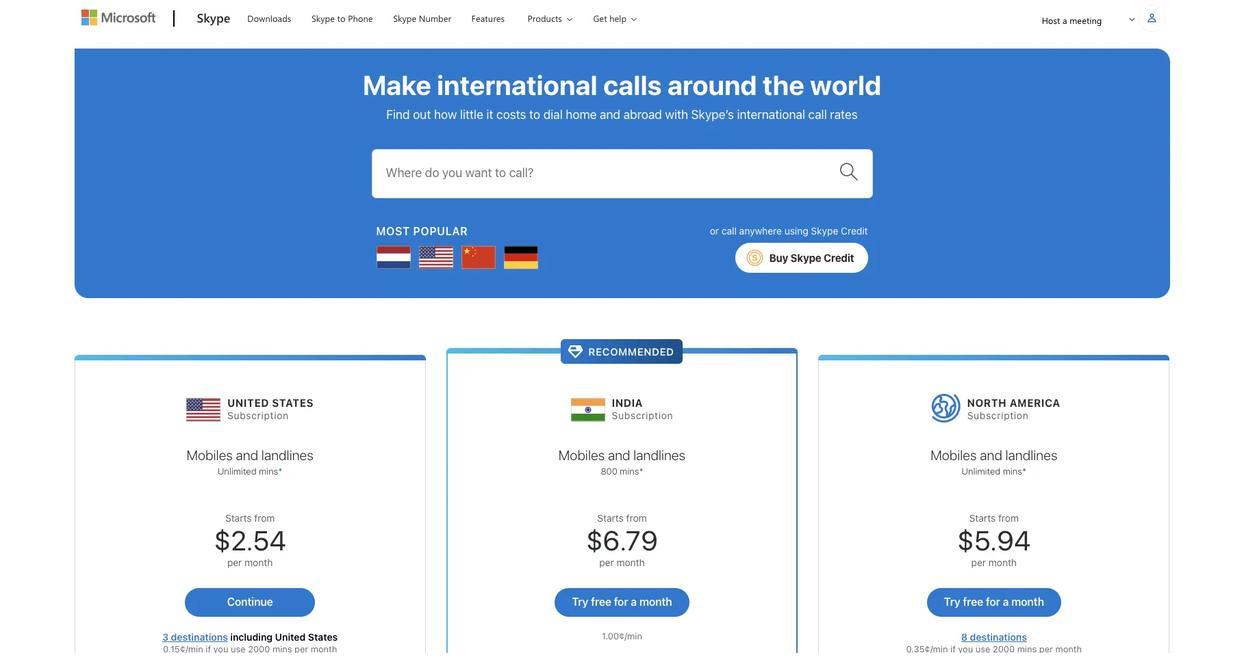 Task type: vqa. For each thing, say whether or not it's contained in the screenshot.
English (United States)
no



Task type: locate. For each thing, give the bounding box(es) containing it.
starts for $6.79
[[597, 513, 624, 524]]

0 horizontal spatial mins
[[259, 466, 278, 477]]

1 try free for a month link from the left
[[555, 589, 689, 618]]

meeting
[[1070, 14, 1102, 26]]

0 horizontal spatial try free for a month link
[[555, 589, 689, 618]]

2 horizontal spatial landlines
[[1005, 448, 1057, 463]]

2 for from the left
[[986, 596, 1000, 609]]

per for $2.54
[[227, 557, 242, 569]]

1 horizontal spatial from
[[626, 513, 647, 524]]

call left rates
[[808, 107, 827, 122]]

* link down united states subscription
[[278, 466, 282, 477]]

and inside mobiles and landlines 800 mins *
[[608, 448, 630, 463]]

1 for from the left
[[614, 596, 628, 609]]

from for $2.54
[[254, 513, 275, 524]]

0 vertical spatial to
[[337, 12, 345, 24]]

0 horizontal spatial * link
[[278, 466, 282, 477]]

most
[[376, 225, 410, 237]]

features
[[471, 12, 505, 24]]

month inside 'starts from $6.79 per month'
[[617, 557, 645, 569]]

2 landlines from the left
[[633, 448, 685, 463]]

1 horizontal spatial mins
[[620, 466, 639, 477]]

for for $6.79
[[614, 596, 628, 609]]

to
[[337, 12, 345, 24], [529, 107, 540, 122]]

credit down or call anywhere using skype credit
[[824, 252, 854, 264]]

unlimited
[[218, 466, 256, 477], [962, 466, 1000, 477]]

mobiles inside mobiles and landlines 800 mins *
[[559, 448, 605, 463]]

downloads
[[247, 12, 291, 24]]

landlines down united states subscription
[[261, 448, 313, 463]]

from inside 'starts from $5.94 per month'
[[998, 513, 1019, 524]]

1 vertical spatial credit
[[824, 252, 854, 264]]

1 horizontal spatial mobiles
[[559, 448, 605, 463]]

2 free from the left
[[963, 596, 983, 609]]

starts inside starts from $2.54 per month
[[225, 513, 252, 524]]

month down $6.79 in the bottom of the page
[[617, 557, 645, 569]]

* link
[[278, 466, 282, 477], [639, 466, 643, 477], [1022, 466, 1026, 477]]

subscription inside north america subscription
[[967, 410, 1029, 422]]

free for $6.79
[[591, 596, 611, 609]]

* link for $2.54
[[278, 466, 282, 477]]

try free for a month link
[[555, 589, 689, 618], [927, 589, 1061, 618]]

per down $5.94
[[971, 557, 986, 569]]

get help
[[593, 12, 627, 24]]

destinations for 3
[[171, 632, 228, 644]]

0 horizontal spatial try free for a month
[[572, 596, 672, 609]]

abroad
[[623, 107, 662, 122]]

international down "the"
[[737, 107, 805, 122]]

1 horizontal spatial per
[[599, 557, 614, 569]]

1 per from the left
[[227, 557, 242, 569]]

and down united states subscription
[[236, 448, 258, 463]]

home
[[566, 107, 597, 122]]

skype left downloads
[[197, 10, 230, 26]]

0 horizontal spatial from
[[254, 513, 275, 524]]

call right or
[[722, 225, 737, 237]]

skype for skype
[[197, 10, 230, 26]]

germany image
[[504, 241, 538, 275]]

starts inside 'starts from $6.79 per month'
[[597, 513, 624, 524]]

1 * link from the left
[[278, 466, 282, 477]]

and for $5.94
[[980, 448, 1002, 463]]

2 per from the left
[[599, 557, 614, 569]]

0 horizontal spatial a
[[631, 596, 637, 609]]

destinations for 8
[[970, 632, 1027, 644]]

make international calls around the world find out how little it costs to dial home and abroad with skype's international call rates
[[363, 68, 881, 122]]

and for $2.54
[[236, 448, 258, 463]]

2 try from the left
[[944, 596, 960, 609]]

1 horizontal spatial mobiles and landlines unlimited mins *
[[931, 448, 1057, 477]]

destinations right 3
[[171, 632, 228, 644]]

try free for a month link up 8 destinations button
[[927, 589, 1061, 618]]

most popular
[[376, 225, 468, 237]]

1 horizontal spatial international
[[737, 107, 805, 122]]

2 horizontal spatial starts
[[969, 513, 996, 524]]

free up 1.00¢/min
[[591, 596, 611, 609]]

2 horizontal spatial a
[[1063, 14, 1067, 26]]

a up 8 destinations button
[[1003, 596, 1009, 609]]

north
[[967, 397, 1007, 410]]

landlines for $2.54
[[261, 448, 313, 463]]

downloads link
[[241, 1, 297, 34]]

per for $5.94
[[971, 557, 986, 569]]

1 mobiles from the left
[[187, 448, 233, 463]]

0 horizontal spatial united
[[227, 397, 269, 410]]

1 horizontal spatial landlines
[[633, 448, 685, 463]]

and down north america subscription
[[980, 448, 1002, 463]]

skype left the number
[[393, 12, 416, 24]]

try free for a month link for $6.79
[[555, 589, 689, 618]]

mins for $5.94
[[1003, 466, 1022, 477]]

landlines
[[261, 448, 313, 463], [633, 448, 685, 463], [1005, 448, 1057, 463]]

landlines down india subscription
[[633, 448, 685, 463]]

a up 1.00¢/min
[[631, 596, 637, 609]]

0 horizontal spatial mobiles
[[187, 448, 233, 463]]

3 * from the left
[[1022, 466, 1026, 477]]

* for $5.94
[[1022, 466, 1026, 477]]

for
[[614, 596, 628, 609], [986, 596, 1000, 609]]

mins for $2.54
[[259, 466, 278, 477]]

united states image down popular
[[419, 241, 453, 275]]

1 horizontal spatial for
[[986, 596, 1000, 609]]

1 horizontal spatial a
[[1003, 596, 1009, 609]]

subscription
[[227, 410, 289, 422], [612, 410, 673, 422], [967, 410, 1029, 422]]

month down $2.54
[[245, 557, 273, 569]]

per down $6.79 in the bottom of the page
[[599, 557, 614, 569]]

1 horizontal spatial free
[[963, 596, 983, 609]]

call
[[808, 107, 827, 122], [722, 225, 737, 237]]

0 horizontal spatial subscription
[[227, 410, 289, 422]]

a for $5.94
[[1003, 596, 1009, 609]]

*
[[278, 466, 282, 477], [639, 466, 643, 477], [1022, 466, 1026, 477]]

1 horizontal spatial united states image
[[419, 241, 453, 275]]

netherlands image
[[376, 241, 410, 275]]

1 vertical spatial to
[[529, 107, 540, 122]]

2 horizontal spatial subscription
[[967, 410, 1029, 422]]

2 starts from the left
[[597, 513, 624, 524]]

credit
[[841, 225, 868, 237], [824, 252, 854, 264]]

2 horizontal spatial per
[[971, 557, 986, 569]]

1 horizontal spatial try free for a month
[[944, 596, 1044, 609]]

buy skype credit link
[[735, 243, 868, 273], [735, 243, 868, 273]]

landlines down north america subscription
[[1005, 448, 1057, 463]]

united states image left united states subscription
[[186, 387, 221, 428]]

per inside starts from $2.54 per month
[[227, 557, 242, 569]]

1 try from the left
[[572, 596, 588, 609]]

mobiles for $2.54
[[187, 448, 233, 463]]

and inside make international calls around the world find out how little it costs to dial home and abroad with skype's international call rates
[[600, 107, 620, 122]]

for up 8 destinations button
[[986, 596, 1000, 609]]

3 mobiles from the left
[[931, 448, 977, 463]]

1 horizontal spatial try free for a month link
[[927, 589, 1061, 618]]

2 horizontal spatial mobiles
[[931, 448, 977, 463]]

per for $6.79
[[599, 557, 614, 569]]

landlines inside mobiles and landlines 800 mins *
[[633, 448, 685, 463]]

2 horizontal spatial mins
[[1003, 466, 1022, 477]]

month inside starts from $2.54 per month
[[245, 557, 273, 569]]

from for $6.79
[[626, 513, 647, 524]]

mins down united states subscription
[[259, 466, 278, 477]]

united inside united states subscription
[[227, 397, 269, 410]]

* right 800
[[639, 466, 643, 477]]

host a meeting link
[[1030, 3, 1114, 38]]

2 horizontal spatial * link
[[1022, 466, 1026, 477]]

2 * from the left
[[639, 466, 643, 477]]

0 horizontal spatial united states image
[[186, 387, 221, 428]]

* link down north america subscription
[[1022, 466, 1026, 477]]

1 destinations from the left
[[171, 632, 228, 644]]

and
[[600, 107, 620, 122], [236, 448, 258, 463], [608, 448, 630, 463], [980, 448, 1002, 463]]

1 mins from the left
[[259, 466, 278, 477]]

starts for $2.54
[[225, 513, 252, 524]]

1 vertical spatial call
[[722, 225, 737, 237]]

2 * link from the left
[[639, 466, 643, 477]]

mins inside mobiles and landlines 800 mins *
[[620, 466, 639, 477]]

3 per from the left
[[971, 557, 986, 569]]

0 vertical spatial call
[[808, 107, 827, 122]]

0 horizontal spatial landlines
[[261, 448, 313, 463]]

0 horizontal spatial unlimited
[[218, 466, 256, 477]]

to left phone
[[337, 12, 345, 24]]

starts
[[225, 513, 252, 524], [597, 513, 624, 524], [969, 513, 996, 524]]

$2.54
[[214, 524, 286, 557]]

0 horizontal spatial try
[[572, 596, 588, 609]]

skype inside "link"
[[393, 12, 416, 24]]

starts from $2.54 per month
[[214, 513, 286, 569]]

3
[[162, 632, 168, 644]]

out
[[413, 107, 431, 122]]

0 horizontal spatial for
[[614, 596, 628, 609]]

to left dial
[[529, 107, 540, 122]]

states
[[272, 397, 314, 410], [308, 632, 338, 644]]

starts from $5.94 per month
[[957, 513, 1031, 569]]

for up 1.00¢/min
[[614, 596, 628, 609]]

800
[[601, 466, 617, 477]]

* down united states subscription
[[278, 466, 282, 477]]

rates
[[830, 107, 858, 122]]

skype
[[197, 10, 230, 26], [311, 12, 335, 24], [393, 12, 416, 24], [811, 225, 838, 237], [791, 252, 821, 264]]

month for $2.54
[[245, 557, 273, 569]]

destinations
[[171, 632, 228, 644], [970, 632, 1027, 644]]

1 horizontal spatial starts
[[597, 513, 624, 524]]

0 horizontal spatial per
[[227, 557, 242, 569]]

and for $6.79
[[608, 448, 630, 463]]

products
[[528, 12, 562, 24]]

* down north america subscription
[[1022, 466, 1026, 477]]

free
[[591, 596, 611, 609], [963, 596, 983, 609]]

0 horizontal spatial free
[[591, 596, 611, 609]]

1 horizontal spatial to
[[529, 107, 540, 122]]

0 horizontal spatial mobiles and landlines unlimited mins *
[[187, 448, 313, 477]]

free up 8
[[963, 596, 983, 609]]

mins down north america subscription
[[1003, 466, 1022, 477]]

1 starts from the left
[[225, 513, 252, 524]]

1 horizontal spatial united
[[275, 632, 306, 644]]

landlines for $6.79
[[633, 448, 685, 463]]

calls
[[603, 68, 662, 101]]

subscription for $5.94
[[967, 410, 1029, 422]]

month down $5.94
[[989, 557, 1017, 569]]

1 landlines from the left
[[261, 448, 313, 463]]

$6.79
[[586, 524, 658, 557]]

try free for a month up 8 destinations button
[[944, 596, 1044, 609]]

and right home
[[600, 107, 620, 122]]

credit up buy skype credit on the right top of page
[[841, 225, 868, 237]]

3 subscription from the left
[[967, 410, 1029, 422]]

mobiles and landlines unlimited mins * down north america subscription
[[931, 448, 1057, 477]]

anywhere
[[739, 225, 782, 237]]

2 horizontal spatial from
[[998, 513, 1019, 524]]

from inside 'starts from $6.79 per month'
[[626, 513, 647, 524]]

from
[[254, 513, 275, 524], [626, 513, 647, 524], [998, 513, 1019, 524]]

3 from from the left
[[998, 513, 1019, 524]]

2 horizontal spatial *
[[1022, 466, 1026, 477]]

try
[[572, 596, 588, 609], [944, 596, 960, 609]]

0 horizontal spatial *
[[278, 466, 282, 477]]

mobiles and landlines unlimited mins *
[[187, 448, 313, 477], [931, 448, 1057, 477]]

united states subscription
[[227, 397, 314, 422]]

1 free from the left
[[591, 596, 611, 609]]

microsoft image
[[81, 10, 155, 25]]

dial
[[543, 107, 563, 122]]

mins
[[259, 466, 278, 477], [620, 466, 639, 477], [1003, 466, 1022, 477]]

* for $2.54
[[278, 466, 282, 477]]

skype inside 'link'
[[197, 10, 230, 26]]

from inside starts from $2.54 per month
[[254, 513, 275, 524]]

2 mins from the left
[[620, 466, 639, 477]]

skype link
[[190, 1, 237, 38]]

* link right 800
[[639, 466, 643, 477]]

india
[[612, 397, 643, 410]]

mins right 800
[[620, 466, 639, 477]]

per down $2.54
[[227, 557, 242, 569]]

number
[[419, 12, 451, 24]]

including
[[230, 632, 273, 644]]

3 mins from the left
[[1003, 466, 1022, 477]]

2 try free for a month from the left
[[944, 596, 1044, 609]]

month up 8 destinations button
[[1011, 596, 1044, 609]]

starts inside 'starts from $5.94 per month'
[[969, 513, 996, 524]]

2 mobiles and landlines unlimited mins * from the left
[[931, 448, 1057, 477]]

month
[[245, 557, 273, 569], [617, 557, 645, 569], [989, 557, 1017, 569], [639, 596, 672, 609], [1011, 596, 1044, 609]]

2 unlimited from the left
[[962, 466, 1000, 477]]

1 * from the left
[[278, 466, 282, 477]]

1 horizontal spatial call
[[808, 107, 827, 122]]

united
[[227, 397, 269, 410], [275, 632, 306, 644]]

1 vertical spatial united states image
[[186, 387, 221, 428]]

2 try free for a month link from the left
[[927, 589, 1061, 618]]

1 horizontal spatial unlimited
[[962, 466, 1000, 477]]

skype left phone
[[311, 12, 335, 24]]

0 horizontal spatial starts
[[225, 513, 252, 524]]

0 vertical spatial credit
[[841, 225, 868, 237]]

mobiles
[[187, 448, 233, 463], [559, 448, 605, 463], [931, 448, 977, 463]]

0 vertical spatial united
[[227, 397, 269, 410]]

states inside united states subscription
[[272, 397, 314, 410]]

it
[[486, 107, 493, 122]]

3 destinations including united states
[[162, 632, 338, 644]]

0 horizontal spatial to
[[337, 12, 345, 24]]

2 mobiles from the left
[[559, 448, 605, 463]]

india image
[[571, 387, 605, 428]]

recommended
[[588, 346, 674, 358]]

* inside mobiles and landlines 800 mins *
[[639, 466, 643, 477]]

mobiles and landlines unlimited mins * down united states subscription
[[187, 448, 313, 477]]

1 horizontal spatial *
[[639, 466, 643, 477]]

0 horizontal spatial destinations
[[171, 632, 228, 644]]

3 landlines from the left
[[1005, 448, 1057, 463]]

1 mobiles and landlines unlimited mins * from the left
[[187, 448, 313, 477]]

1 horizontal spatial try
[[944, 596, 960, 609]]

1 horizontal spatial * link
[[639, 466, 643, 477]]

month inside 'starts from $5.94 per month'
[[989, 557, 1017, 569]]

mobiles for $6.79
[[559, 448, 605, 463]]

1 try free for a month from the left
[[572, 596, 672, 609]]

1 subscription from the left
[[227, 410, 289, 422]]

a
[[1063, 14, 1067, 26], [631, 596, 637, 609], [1003, 596, 1009, 609]]

a right host
[[1063, 14, 1067, 26]]

international up costs
[[437, 68, 598, 101]]

1.00¢/min
[[602, 631, 642, 642]]

destinations right 8
[[970, 632, 1027, 644]]

try free for a month up 1.00¢/min
[[572, 596, 672, 609]]

united states image
[[419, 241, 453, 275], [186, 387, 221, 428]]

per inside 'starts from $6.79 per month'
[[599, 557, 614, 569]]

try free for a month
[[572, 596, 672, 609], [944, 596, 1044, 609]]

try free for a month link up 1.00¢/min
[[555, 589, 689, 618]]

host a meeting
[[1042, 14, 1102, 26]]

north america subscription
[[967, 397, 1060, 422]]

skype to phone
[[311, 12, 373, 24]]

1 from from the left
[[254, 513, 275, 524]]

3 starts from the left
[[969, 513, 996, 524]]

3 * link from the left
[[1022, 466, 1026, 477]]

2 from from the left
[[626, 513, 647, 524]]

1 horizontal spatial subscription
[[612, 410, 673, 422]]

subscription for $2.54
[[227, 410, 289, 422]]

0 vertical spatial united states image
[[419, 241, 453, 275]]

1 horizontal spatial destinations
[[970, 632, 1027, 644]]

and up 800
[[608, 448, 630, 463]]

2 destinations from the left
[[970, 632, 1027, 644]]

unlimited for $2.54
[[218, 466, 256, 477]]

per
[[227, 557, 242, 569], [599, 557, 614, 569], [971, 557, 986, 569]]

per inside 'starts from $5.94 per month'
[[971, 557, 986, 569]]

0 vertical spatial states
[[272, 397, 314, 410]]

1 unlimited from the left
[[218, 466, 256, 477]]

international
[[437, 68, 598, 101], [737, 107, 805, 122]]

0 vertical spatial international
[[437, 68, 598, 101]]

try for $6.79
[[572, 596, 588, 609]]

subscription inside united states subscription
[[227, 410, 289, 422]]

8 destinations
[[961, 632, 1027, 644]]



Task type: describe. For each thing, give the bounding box(es) containing it.
skype's
[[691, 107, 734, 122]]

starts from $6.79 per month
[[586, 513, 658, 569]]

phone
[[348, 12, 373, 24]]

mobiles and landlines 800 mins *
[[559, 448, 685, 477]]

skype for skype number
[[393, 12, 416, 24]]

try free for a month link for $5.94
[[927, 589, 1061, 618]]

little
[[460, 107, 483, 122]]

skype to phone link
[[305, 1, 379, 34]]

get
[[593, 12, 607, 24]]

to inside make international calls around the world find out how little it costs to dial home and abroad with skype's international call rates
[[529, 107, 540, 122]]

costs
[[496, 107, 526, 122]]

get help button
[[582, 1, 648, 36]]

features link
[[465, 1, 511, 34]]

unlimited for $5.94
[[962, 466, 1000, 477]]

skype number link
[[387, 1, 457, 34]]

0 horizontal spatial call
[[722, 225, 737, 237]]

* link for $6.79
[[639, 466, 643, 477]]

month for $5.94
[[989, 557, 1017, 569]]

host
[[1042, 14, 1060, 26]]

buy
[[769, 252, 788, 264]]

a for $6.79
[[631, 596, 637, 609]]

mobiles and landlines unlimited mins * for $5.94
[[931, 448, 1057, 477]]

1 vertical spatial united
[[275, 632, 306, 644]]

the
[[763, 68, 804, 101]]

america
[[1010, 397, 1060, 410]]

skype number
[[393, 12, 451, 24]]

landlines for $5.94
[[1005, 448, 1057, 463]]

mobiles for $5.94
[[931, 448, 977, 463]]

continue
[[227, 596, 273, 609]]

buy skype credit
[[769, 252, 854, 264]]

free for $5.94
[[963, 596, 983, 609]]

a inside "link"
[[1063, 14, 1067, 26]]

world
[[810, 68, 881, 101]]

search image
[[839, 162, 858, 181]]

how
[[434, 107, 457, 122]]

* for $6.79
[[639, 466, 643, 477]]

try free for a month for $5.94
[[944, 596, 1044, 609]]

* link for $5.94
[[1022, 466, 1026, 477]]

skype for skype to phone
[[311, 12, 335, 24]]

Where do you want to call? text field
[[386, 156, 838, 191]]

2 subscription from the left
[[612, 410, 673, 422]]

call inside make international calls around the world find out how little it costs to dial home and abroad with skype's international call rates
[[808, 107, 827, 122]]

or call anywhere using skype credit
[[710, 225, 868, 237]]

or
[[710, 225, 719, 237]]

1 vertical spatial international
[[737, 107, 805, 122]]

india subscription
[[612, 397, 673, 422]]

with
[[665, 107, 688, 122]]

continue link
[[185, 589, 315, 618]]

try free for a month for $6.79
[[572, 596, 672, 609]]

skype right using on the top of page
[[811, 225, 838, 237]]

1 vertical spatial states
[[308, 632, 338, 644]]

around
[[667, 68, 757, 101]]

0 horizontal spatial international
[[437, 68, 598, 101]]

make
[[363, 68, 431, 101]]

products button
[[516, 1, 583, 36]]

find
[[386, 107, 410, 122]]

starts for $5.94
[[969, 513, 996, 524]]

help
[[609, 12, 627, 24]]

using
[[784, 225, 808, 237]]

mobiles and landlines unlimited mins * for $2.54
[[187, 448, 313, 477]]

month up 1.00¢/min
[[639, 596, 672, 609]]

8
[[961, 632, 967, 644]]

mins for $6.79
[[620, 466, 639, 477]]

month for $6.79
[[617, 557, 645, 569]]

try for $5.94
[[944, 596, 960, 609]]

skype right buy
[[791, 252, 821, 264]]

3 destinations button
[[162, 632, 228, 644]]

popular
[[413, 225, 468, 237]]

$5.94
[[957, 524, 1031, 557]]

from for $5.94
[[998, 513, 1019, 524]]

for for $5.94
[[986, 596, 1000, 609]]

8 destinations button
[[961, 632, 1027, 644]]

china image
[[461, 241, 495, 275]]



